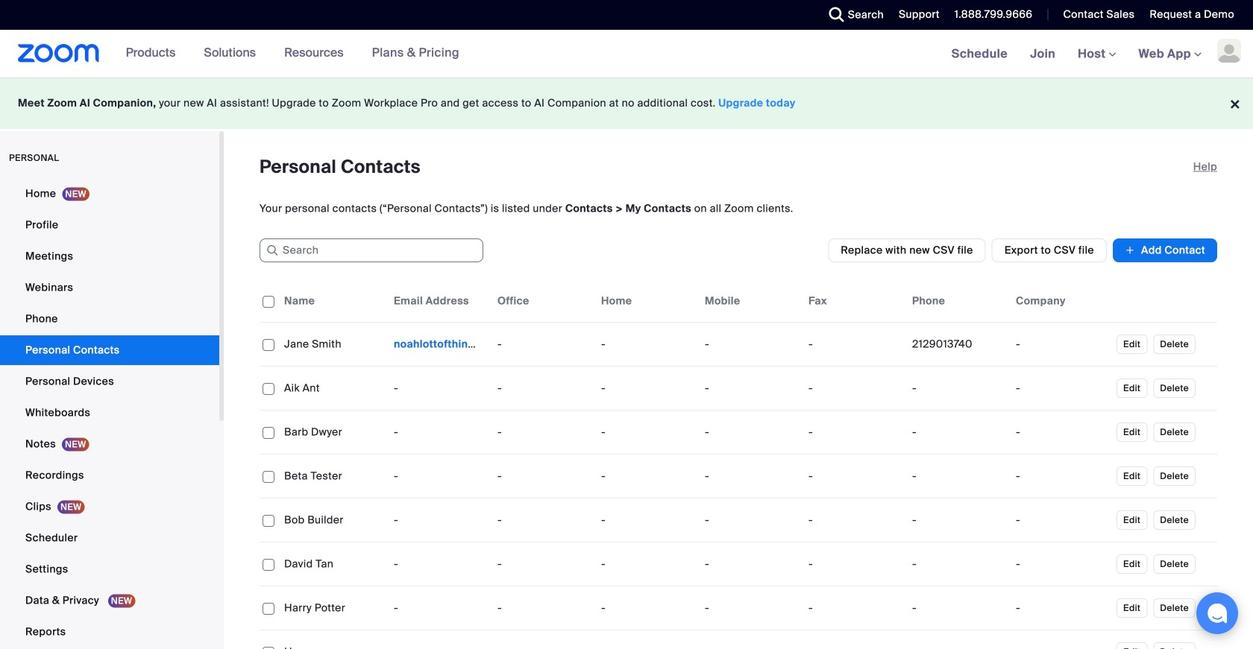 Task type: describe. For each thing, give the bounding box(es) containing it.
profile picture image
[[1218, 39, 1242, 63]]

meetings navigation
[[941, 30, 1253, 79]]

add image
[[1125, 243, 1136, 258]]

Search Contacts Input text field
[[260, 239, 483, 263]]



Task type: vqa. For each thing, say whether or not it's contained in the screenshot.
'footer'
yes



Task type: locate. For each thing, give the bounding box(es) containing it.
zoom logo image
[[18, 44, 100, 63]]

banner
[[0, 30, 1253, 79]]

footer
[[0, 78, 1253, 129]]

open chat image
[[1207, 604, 1228, 624]]

product information navigation
[[100, 30, 471, 78]]

cell
[[388, 330, 492, 360], [907, 330, 1010, 360], [1010, 330, 1114, 360], [907, 374, 1010, 404], [1010, 374, 1114, 404], [907, 418, 1010, 448], [1010, 418, 1114, 448], [907, 462, 1010, 492], [1010, 462, 1114, 492], [907, 506, 1010, 536], [1010, 506, 1114, 536], [907, 550, 1010, 580], [1010, 550, 1114, 580], [907, 594, 1010, 624], [1010, 594, 1114, 624], [388, 631, 492, 650], [492, 631, 595, 650], [595, 631, 699, 650], [699, 631, 803, 650], [803, 631, 907, 650], [907, 631, 1010, 650], [1010, 631, 1114, 650]]

personal menu menu
[[0, 179, 219, 649]]

application
[[260, 281, 1218, 650]]



